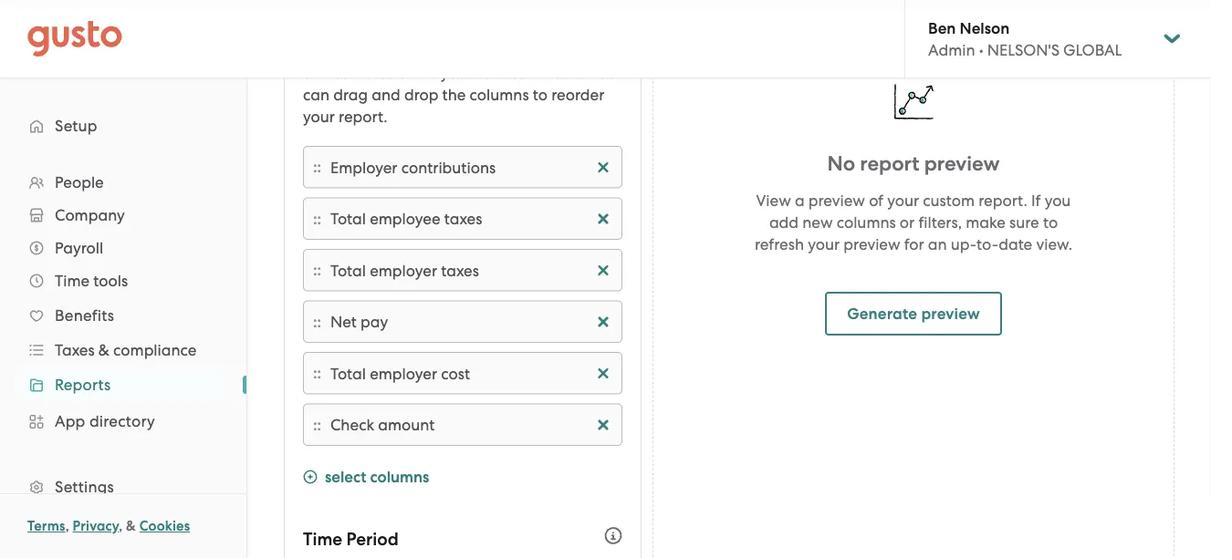 Task type: vqa. For each thing, say whether or not it's contained in the screenshot.
work
no



Task type: describe. For each thing, give the bounding box(es) containing it.
make
[[966, 214, 1006, 232]]

filters,
[[918, 214, 962, 232]]

to-
[[977, 235, 999, 254]]

columns up drop
[[377, 64, 437, 83]]

can
[[303, 86, 330, 104]]

select
[[303, 64, 346, 83]]

time for time period
[[303, 529, 342, 550]]

time for time tools
[[55, 272, 90, 290]]

want
[[471, 64, 507, 83]]

:: for total employer taxes
[[313, 261, 321, 280]]

select the columns you want to include. you can drag and drop the columns to reorder your report.
[[303, 64, 617, 126]]

terms
[[27, 518, 65, 535]]

privacy link
[[73, 518, 119, 535]]

check
[[330, 416, 374, 435]]

nelson's
[[987, 41, 1059, 59]]

:: for total employee taxes
[[313, 210, 321, 229]]

for
[[904, 235, 924, 254]]

drag
[[333, 86, 368, 104]]

1 , from the left
[[65, 518, 69, 535]]

setup
[[55, 117, 97, 135]]

you inside the select the columns you want to include. you can drag and drop the columns to reorder your report.
[[441, 64, 467, 83]]

up-
[[951, 235, 977, 254]]

report. inside view a preview of your custom report. if you add new columns or filters, make sure to refresh your preview for an up-to-date view.
[[979, 192, 1027, 210]]

taxes & compliance button
[[18, 334, 228, 367]]

refresh
[[755, 235, 804, 254]]

total for total employer taxes
[[330, 262, 366, 280]]

2 , from the left
[[119, 518, 123, 535]]

payroll
[[55, 239, 103, 257]]

total employer taxes
[[330, 262, 479, 280]]

nelson
[[960, 18, 1010, 37]]

module__icon___go7vc image
[[303, 470, 318, 485]]

app
[[55, 412, 85, 431]]

admin
[[928, 41, 975, 59]]

2 horizontal spatial your
[[887, 192, 919, 210]]

taxes for total employer taxes
[[441, 262, 479, 280]]

employer
[[330, 159, 397, 177]]

time tools
[[55, 272, 128, 290]]

ben nelson admin • nelson's global
[[928, 18, 1122, 59]]

an
[[928, 235, 947, 254]]

0 vertical spatial the
[[350, 64, 374, 83]]

if
[[1031, 192, 1041, 210]]

contributions
[[401, 159, 496, 177]]

report
[[860, 151, 919, 176]]

benefits link
[[18, 299, 228, 332]]

:: for net pay
[[313, 313, 321, 332]]

you
[[590, 64, 617, 83]]

benefits
[[55, 307, 114, 325]]

privacy
[[73, 518, 119, 535]]

preview up new
[[808, 192, 865, 210]]

1 vertical spatial the
[[442, 86, 466, 104]]

people button
[[18, 166, 228, 199]]

preview down or
[[844, 235, 900, 254]]

:: for check amount
[[313, 416, 321, 435]]

and
[[372, 86, 400, 104]]

add
[[769, 214, 799, 232]]

compliance
[[113, 341, 197, 360]]

taxes & compliance
[[55, 341, 197, 360]]

& inside dropdown button
[[98, 341, 109, 360]]

select columns button
[[303, 467, 429, 491]]

total for total employer cost
[[330, 365, 366, 383]]

taxes for total employee taxes
[[444, 210, 482, 228]]

no report preview
[[827, 151, 1000, 176]]

terms link
[[27, 518, 65, 535]]

home image
[[27, 21, 122, 57]]

cookies
[[139, 518, 190, 535]]

app directory link
[[18, 405, 228, 438]]

2 vertical spatial your
[[808, 235, 840, 254]]

view.
[[1036, 235, 1072, 254]]

:: for employer contributions
[[313, 158, 321, 177]]

1 vertical spatial to
[[533, 86, 548, 104]]

columns inside view a preview of your custom report. if you add new columns or filters, make sure to refresh your preview for an up-to-date view.
[[837, 214, 896, 232]]

payroll button
[[18, 232, 228, 265]]

select
[[325, 468, 366, 487]]

column content element containing total employer cost
[[330, 363, 612, 385]]

column content element containing employer contributions
[[330, 157, 612, 179]]

column content element containing total employer taxes
[[330, 260, 612, 282]]



Task type: locate. For each thing, give the bounding box(es) containing it.
0 horizontal spatial to
[[511, 64, 526, 83]]

1 horizontal spatial report.
[[979, 192, 1027, 210]]

columns inside select columns button
[[370, 468, 429, 487]]

0 vertical spatial to
[[511, 64, 526, 83]]

the right drop
[[442, 86, 466, 104]]

list containing people
[[0, 166, 246, 559]]

your inside the select the columns you want to include. you can drag and drop the columns to reorder your report.
[[303, 108, 335, 126]]

4 :: from the top
[[313, 313, 321, 332]]

total employee taxes
[[330, 210, 482, 228]]

generate preview button
[[825, 292, 1002, 336]]

people
[[55, 173, 104, 192]]

you
[[441, 64, 467, 83], [1045, 192, 1071, 210]]

cost
[[441, 365, 470, 383]]

your down "can"
[[303, 108, 335, 126]]

reorder
[[551, 86, 604, 104]]

reports link
[[18, 369, 228, 402]]

:: left check
[[313, 416, 321, 435]]

0 vertical spatial you
[[441, 64, 467, 83]]

0 horizontal spatial your
[[303, 108, 335, 126]]

1 vertical spatial time
[[303, 529, 342, 550]]

::
[[313, 158, 321, 177], [313, 210, 321, 229], [313, 261, 321, 280], [313, 313, 321, 332], [313, 365, 321, 383], [313, 416, 321, 435]]

1 total from the top
[[330, 210, 366, 228]]

drop
[[404, 86, 438, 104]]

1 vertical spatial you
[[1045, 192, 1071, 210]]

employer down employee
[[370, 262, 437, 280]]

net
[[330, 313, 357, 332]]

2 employer from the top
[[370, 365, 437, 383]]

preview
[[924, 151, 1000, 176], [808, 192, 865, 210], [844, 235, 900, 254], [921, 304, 980, 323]]

0 vertical spatial total
[[330, 210, 366, 228]]

taxes down total employee taxes
[[441, 262, 479, 280]]

0 vertical spatial time
[[55, 272, 90, 290]]

include.
[[530, 64, 586, 83]]

total up net
[[330, 262, 366, 280]]

columns down "want"
[[470, 86, 529, 104]]

time left period
[[303, 529, 342, 550]]

date
[[999, 235, 1032, 254]]

:: left employee
[[313, 210, 321, 229]]

total
[[330, 210, 366, 228], [330, 262, 366, 280], [330, 365, 366, 383]]

company
[[55, 206, 125, 225]]

0 horizontal spatial &
[[98, 341, 109, 360]]

:: left net
[[313, 313, 321, 332]]

columns down amount
[[370, 468, 429, 487]]

:: for total employer cost
[[313, 365, 321, 383]]

your
[[303, 108, 335, 126], [887, 192, 919, 210], [808, 235, 840, 254]]

column content element containing net pay
[[330, 311, 612, 333]]

employer for taxes
[[370, 262, 437, 280]]

0 vertical spatial your
[[303, 108, 335, 126]]

a
[[795, 192, 805, 210]]

1 employer from the top
[[370, 262, 437, 280]]

time down payroll
[[55, 272, 90, 290]]

0 horizontal spatial ,
[[65, 518, 69, 535]]

you left "want"
[[441, 64, 467, 83]]

1 :: from the top
[[313, 158, 321, 177]]

columns
[[377, 64, 437, 83], [470, 86, 529, 104], [837, 214, 896, 232], [370, 468, 429, 487]]

app directory
[[55, 412, 155, 431]]

pay
[[361, 313, 388, 332]]

6 column content element from the top
[[330, 415, 612, 436]]

taxes
[[55, 341, 95, 360]]

0 horizontal spatial you
[[441, 64, 467, 83]]

1 vertical spatial &
[[126, 518, 136, 535]]

columns down of
[[837, 214, 896, 232]]

employee
[[370, 210, 440, 228]]

to inside view a preview of your custom report. if you add new columns or filters, make sure to refresh your preview for an up-to-date view.
[[1043, 214, 1058, 232]]

column content element down cost
[[330, 415, 612, 436]]

time
[[55, 272, 90, 290], [303, 529, 342, 550]]

of
[[869, 192, 883, 210]]

cookies button
[[139, 516, 190, 538]]

:: left total employer cost on the left bottom
[[313, 365, 321, 383]]

preview right generate at the right bottom
[[921, 304, 980, 323]]

:: left employer
[[313, 158, 321, 177]]

period
[[346, 529, 399, 550]]

your down new
[[808, 235, 840, 254]]

1 horizontal spatial time
[[303, 529, 342, 550]]

5 column content element from the top
[[330, 363, 612, 385]]

4 column content element from the top
[[330, 311, 612, 333]]

the
[[350, 64, 374, 83], [442, 86, 466, 104]]

column content element up cost
[[330, 311, 612, 333]]

preview up custom
[[924, 151, 1000, 176]]

0 horizontal spatial report.
[[339, 108, 387, 126]]

employer
[[370, 262, 437, 280], [370, 365, 437, 383]]

1 horizontal spatial to
[[533, 86, 548, 104]]

view
[[756, 192, 791, 210]]

3 :: from the top
[[313, 261, 321, 280]]

list
[[0, 166, 246, 559]]

total down employer
[[330, 210, 366, 228]]

1 horizontal spatial the
[[442, 86, 466, 104]]

1 horizontal spatial ,
[[119, 518, 123, 535]]

reports
[[55, 376, 111, 394]]

2 column content element from the top
[[330, 208, 612, 230]]

1 horizontal spatial &
[[126, 518, 136, 535]]

0 vertical spatial &
[[98, 341, 109, 360]]

3 total from the top
[[330, 365, 366, 383]]

company button
[[18, 199, 228, 232]]

to right "want"
[[511, 64, 526, 83]]

2 :: from the top
[[313, 210, 321, 229]]

1 column content element from the top
[[330, 157, 612, 179]]

global
[[1063, 41, 1122, 59]]

column content element down total employee taxes
[[330, 260, 612, 282]]

ben
[[928, 18, 956, 37]]

report. inside the select the columns you want to include. you can drag and drop the columns to reorder your report.
[[339, 108, 387, 126]]

0 vertical spatial employer
[[370, 262, 437, 280]]

custom
[[923, 192, 975, 210]]

, left privacy link
[[65, 518, 69, 535]]

& right taxes
[[98, 341, 109, 360]]

1 vertical spatial taxes
[[441, 262, 479, 280]]

check amount
[[330, 416, 435, 435]]

generate
[[847, 304, 917, 323]]

you inside view a preview of your custom report. if you add new columns or filters, make sure to refresh your preview for an up-to-date view.
[[1045, 192, 1071, 210]]

settings
[[55, 478, 114, 496]]

generate preview
[[847, 304, 980, 323]]

•
[[979, 41, 983, 59]]

gusto navigation element
[[0, 78, 246, 559]]

to up view.
[[1043, 214, 1058, 232]]

column content element
[[330, 157, 612, 179], [330, 208, 612, 230], [330, 260, 612, 282], [330, 311, 612, 333], [330, 363, 612, 385], [330, 415, 612, 436]]

, down settings link
[[119, 518, 123, 535]]

2 vertical spatial total
[[330, 365, 366, 383]]

your up or
[[887, 192, 919, 210]]

total for total employee taxes
[[330, 210, 366, 228]]

employer up amount
[[370, 365, 437, 383]]

time tools button
[[18, 265, 228, 298]]

1 vertical spatial total
[[330, 262, 366, 280]]

1 vertical spatial employer
[[370, 365, 437, 383]]

report. down drag
[[339, 108, 387, 126]]

report. up 'make'
[[979, 192, 1027, 210]]

amount
[[378, 416, 435, 435]]

terms , privacy , & cookies
[[27, 518, 190, 535]]

net pay
[[330, 313, 388, 332]]

to down include.
[[533, 86, 548, 104]]

2 total from the top
[[330, 262, 366, 280]]

5 :: from the top
[[313, 365, 321, 383]]

column content element containing check amount
[[330, 415, 612, 436]]

:: left total employer taxes
[[313, 261, 321, 280]]

time period
[[303, 529, 399, 550]]

sure
[[1009, 214, 1039, 232]]

column content element down the select the columns you want to include. you can drag and drop the columns to reorder your report.
[[330, 157, 612, 179]]

preview inside button
[[921, 304, 980, 323]]

directory
[[89, 412, 155, 431]]

6 :: from the top
[[313, 416, 321, 435]]

no
[[827, 151, 855, 176]]

2 vertical spatial to
[[1043, 214, 1058, 232]]

to
[[511, 64, 526, 83], [533, 86, 548, 104], [1043, 214, 1058, 232]]

you right the if
[[1045, 192, 1071, 210]]

the up drag
[[350, 64, 374, 83]]

column content element containing total employee taxes
[[330, 208, 612, 230]]

tools
[[93, 272, 128, 290]]

1 horizontal spatial you
[[1045, 192, 1071, 210]]

employer contributions
[[330, 159, 496, 177]]

settings link
[[18, 471, 228, 504]]

3 column content element from the top
[[330, 260, 612, 282]]

1 horizontal spatial your
[[808, 235, 840, 254]]

0 horizontal spatial time
[[55, 272, 90, 290]]

or
[[900, 214, 915, 232]]

,
[[65, 518, 69, 535], [119, 518, 123, 535]]

new
[[802, 214, 833, 232]]

total up check
[[330, 365, 366, 383]]

select columns
[[325, 468, 429, 487]]

& left cookies button
[[126, 518, 136, 535]]

setup link
[[18, 110, 228, 142]]

time inside dropdown button
[[55, 272, 90, 290]]

&
[[98, 341, 109, 360], [126, 518, 136, 535]]

0 horizontal spatial the
[[350, 64, 374, 83]]

total employer cost
[[330, 365, 470, 383]]

0 vertical spatial report.
[[339, 108, 387, 126]]

1 vertical spatial report.
[[979, 192, 1027, 210]]

1 vertical spatial your
[[887, 192, 919, 210]]

view a preview of your custom report. if you add new columns or filters, make sure to refresh your preview for an up-to-date view.
[[755, 192, 1072, 254]]

employer for cost
[[370, 365, 437, 383]]

report.
[[339, 108, 387, 126], [979, 192, 1027, 210]]

0 vertical spatial taxes
[[444, 210, 482, 228]]

taxes down contributions
[[444, 210, 482, 228]]

column content element down contributions
[[330, 208, 612, 230]]

2 horizontal spatial to
[[1043, 214, 1058, 232]]

column content element up amount
[[330, 363, 612, 385]]



